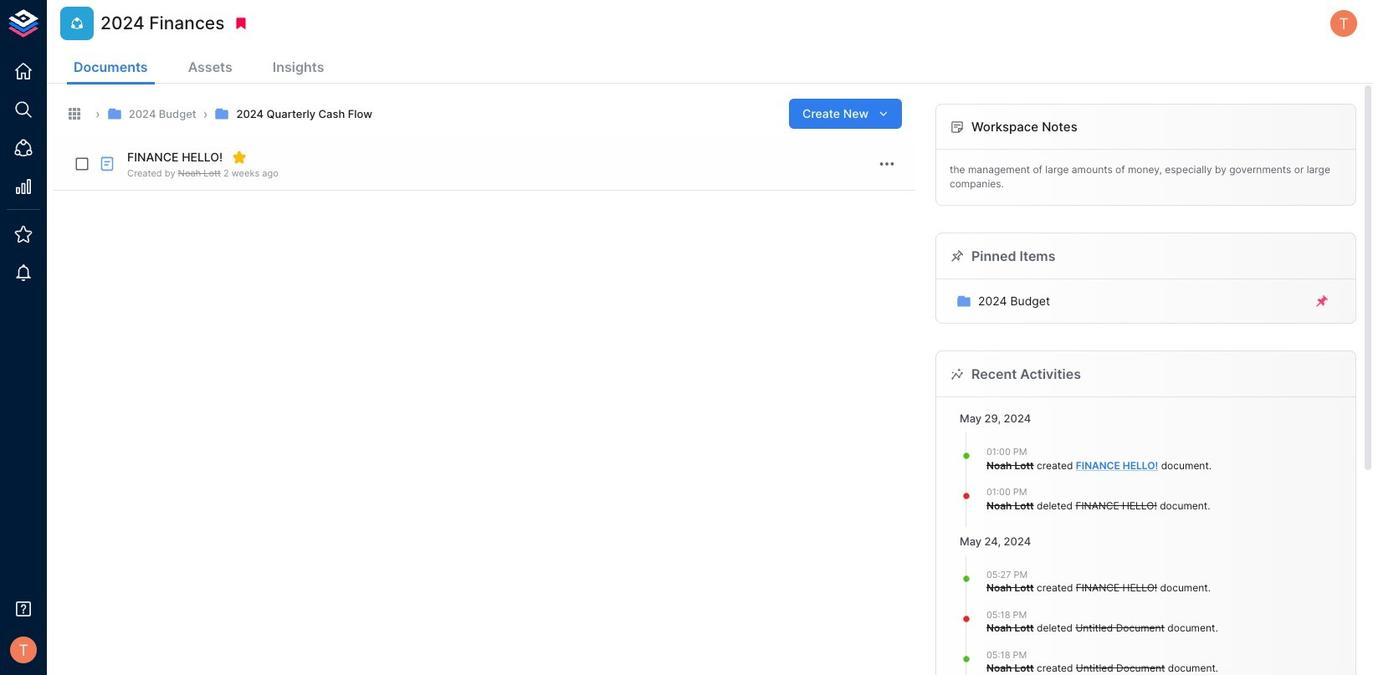 Task type: locate. For each thing, give the bounding box(es) containing it.
remove bookmark image
[[234, 16, 249, 31]]

remove favorite image
[[232, 150, 247, 165]]



Task type: vqa. For each thing, say whether or not it's contained in the screenshot.
UNPIN icon
yes



Task type: describe. For each thing, give the bounding box(es) containing it.
unpin image
[[1315, 294, 1330, 309]]



